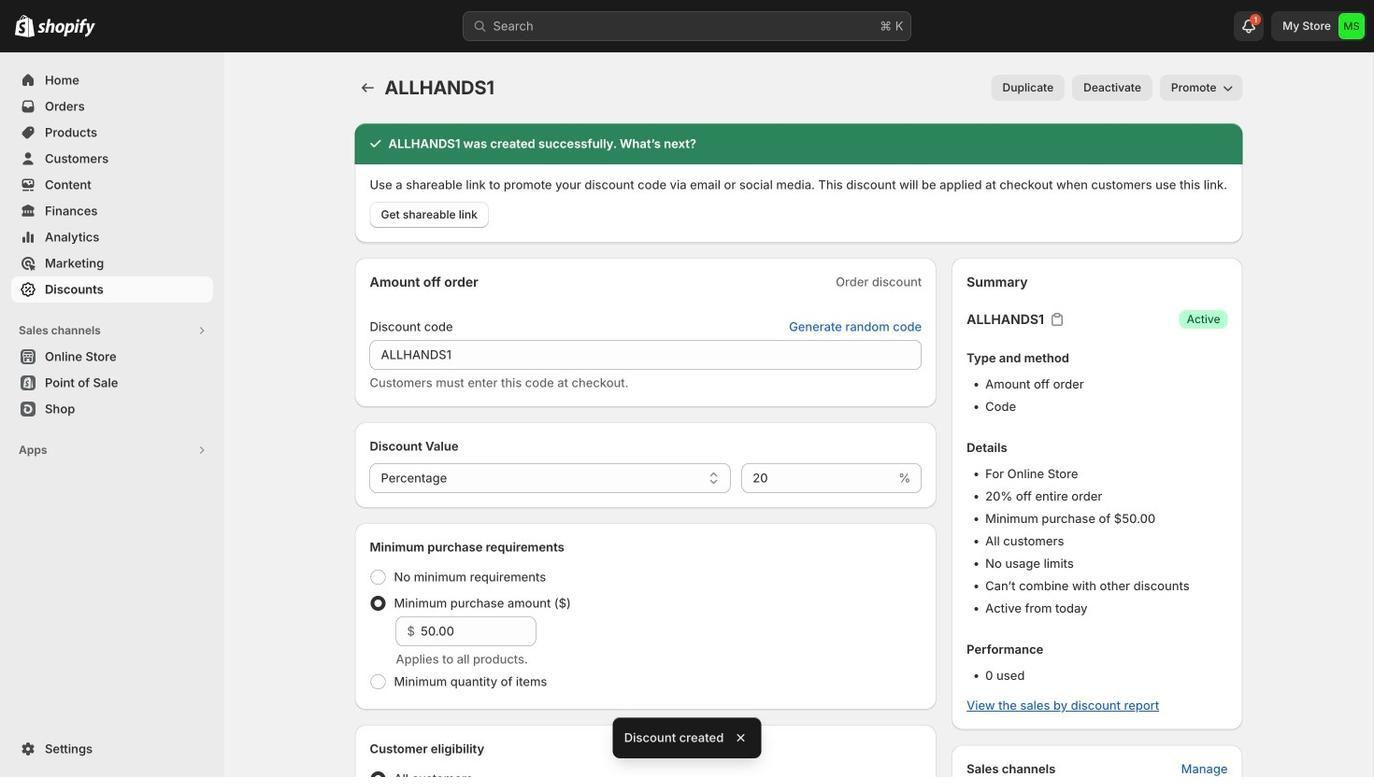 Task type: describe. For each thing, give the bounding box(es) containing it.
0.00 text field
[[421, 617, 536, 647]]

0 horizontal spatial shopify image
[[15, 15, 35, 37]]

1 horizontal spatial shopify image
[[37, 18, 95, 37]]



Task type: locate. For each thing, give the bounding box(es) containing it.
my store image
[[1339, 13, 1365, 39]]

None text field
[[370, 340, 922, 370], [742, 464, 895, 494], [370, 340, 922, 370], [742, 464, 895, 494]]

shopify image
[[15, 15, 35, 37], [37, 18, 95, 37]]



Task type: vqa. For each thing, say whether or not it's contained in the screenshot.
My Store image
yes



